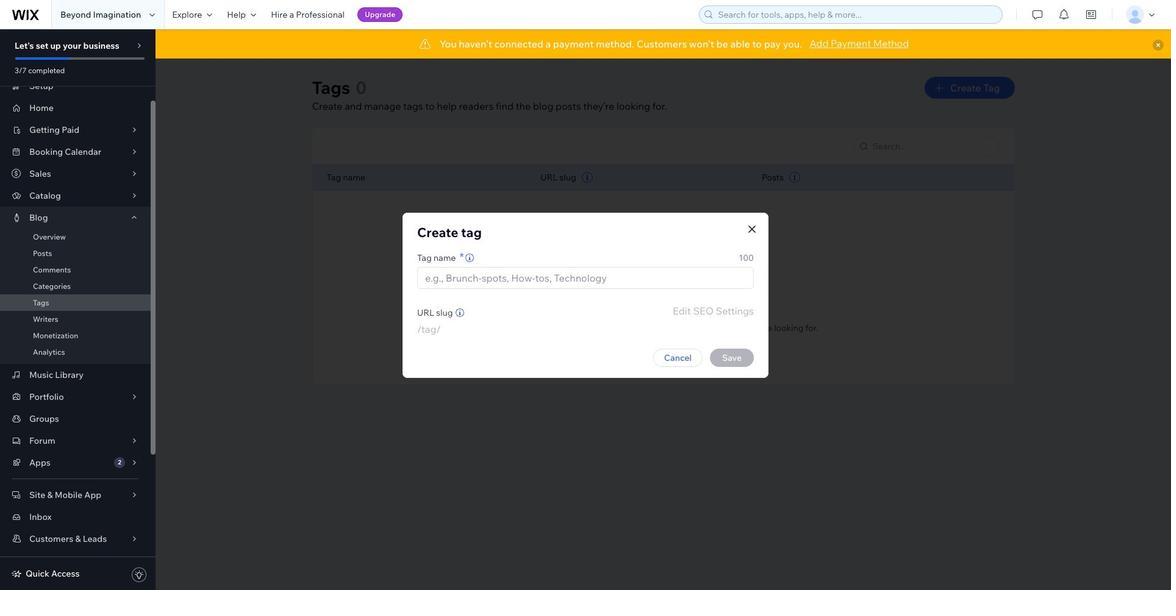 Task type: describe. For each thing, give the bounding box(es) containing it.
sidebar element
[[0, 29, 156, 591]]



Task type: locate. For each thing, give the bounding box(es) containing it.
e.g., Brunch-spots, How-tos, Technology field
[[422, 268, 750, 288]]

Search... field
[[869, 138, 996, 155]]

Search for tools, apps, help & more... field
[[715, 6, 999, 23]]

alert
[[156, 29, 1171, 59]]



Task type: vqa. For each thing, say whether or not it's contained in the screenshot.
Alert
yes



